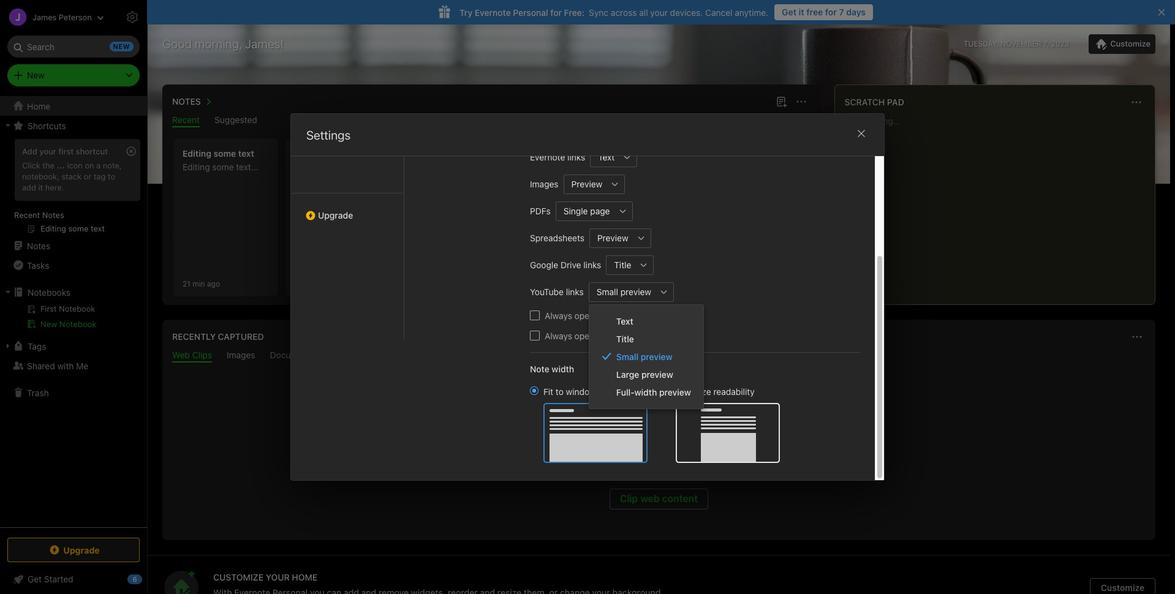 Task type: vqa. For each thing, say whether or not it's contained in the screenshot.
suggested
yes



Task type: locate. For each thing, give the bounding box(es) containing it.
text up always open external applications
[[616, 316, 633, 326]]

1 horizontal spatial images
[[530, 179, 559, 189]]

text inside dropdown list menu
[[616, 316, 633, 326]]

for left 7
[[825, 7, 837, 17]]

Search text field
[[16, 36, 131, 58]]

1 vertical spatial small preview
[[616, 351, 673, 362]]

1 always from the top
[[545, 310, 572, 321]]

0 vertical spatial open
[[575, 310, 594, 321]]

always
[[545, 310, 572, 321], [545, 331, 572, 341]]

external for applications
[[597, 331, 628, 341]]

new notebook group
[[0, 302, 146, 336]]

recently captured
[[172, 331, 264, 342]]

2 vertical spatial links
[[566, 287, 584, 297]]

0 horizontal spatial images
[[227, 350, 255, 360]]

1 vertical spatial always
[[545, 331, 572, 341]]

documents tab
[[270, 350, 315, 363]]

Always open external applications checkbox
[[530, 331, 540, 341]]

notes inside "link"
[[27, 240, 50, 251]]

pdfs
[[530, 206, 551, 216]]

single page button
[[556, 201, 613, 221]]

width for full-
[[635, 387, 657, 397]]

some left text...
[[212, 162, 234, 172]]

1 horizontal spatial the
[[705, 455, 719, 466]]

open
[[575, 310, 594, 321], [575, 331, 594, 341]]

1 horizontal spatial it
[[799, 7, 804, 17]]

large preview link
[[589, 365, 703, 383]]

2 always from the top
[[545, 331, 572, 341]]

0 vertical spatial upgrade button
[[291, 193, 404, 225]]

small preview inside "link"
[[616, 351, 673, 362]]

1 vertical spatial images
[[227, 350, 255, 360]]

2 for from the left
[[550, 7, 562, 17]]

open for always open external files
[[575, 310, 594, 321]]

optimize
[[676, 386, 711, 397]]

0 vertical spatial recent
[[172, 115, 200, 125]]

tag
[[94, 171, 106, 181]]

preview inside choose default view option for images field
[[571, 179, 603, 189]]

for left free:
[[550, 7, 562, 17]]

clip web content button
[[610, 489, 708, 510]]

your up click the ... on the left
[[39, 146, 56, 156]]

home
[[27, 101, 50, 111]]

new
[[27, 70, 45, 80], [40, 319, 57, 329]]

save
[[575, 455, 596, 466]]

1 vertical spatial preview button
[[589, 228, 632, 248]]

7,
[[1044, 39, 1049, 48]]

title down files
[[616, 334, 634, 344]]

expand tags image
[[3, 341, 13, 351]]

tab list for note width
[[420, 28, 520, 339]]

scratch pad button
[[842, 95, 904, 110]]

1 vertical spatial open
[[575, 331, 594, 341]]

preview button up single page "button"
[[563, 174, 606, 194]]

external down 'always open external files'
[[597, 331, 628, 341]]

1 vertical spatial new
[[40, 319, 57, 329]]

0 vertical spatial your
[[650, 7, 668, 17]]

captured
[[218, 331, 264, 342]]

1 horizontal spatial upgrade button
[[291, 193, 404, 225]]

1 vertical spatial notes
[[42, 210, 64, 220]]

1 vertical spatial title
[[616, 334, 634, 344]]

notes up the "recent" tab
[[172, 96, 201, 107]]

1 vertical spatial preview
[[597, 233, 628, 243]]

preview button up title button
[[589, 228, 632, 248]]

preview
[[621, 287, 651, 297], [641, 351, 673, 362], [642, 369, 673, 380], [659, 387, 691, 397]]

preview for images
[[571, 179, 603, 189]]

a
[[96, 160, 101, 170]]

1 horizontal spatial recent
[[172, 115, 200, 125]]

some
[[214, 148, 236, 159], [212, 162, 234, 172]]

option group
[[530, 385, 780, 463]]

0 vertical spatial images
[[530, 179, 559, 189]]

to inside option group
[[556, 386, 564, 397]]

notebook,
[[22, 171, 59, 181]]

evernote links
[[530, 152, 585, 162]]

editing
[[183, 148, 211, 159], [183, 162, 210, 172]]

tree
[[0, 96, 147, 527]]

title button
[[606, 255, 634, 275]]

1 vertical spatial customize
[[1101, 583, 1145, 593]]

add
[[22, 146, 37, 156]]

it
[[799, 7, 804, 17], [38, 182, 43, 192]]

1 vertical spatial some
[[212, 162, 234, 172]]

small
[[597, 287, 618, 297], [616, 351, 639, 362]]

0 vertical spatial external
[[597, 310, 628, 321]]

0 horizontal spatial to
[[108, 171, 115, 181]]

0 vertical spatial title
[[614, 260, 631, 270]]

some left 'text'
[[214, 148, 236, 159]]

0 vertical spatial some
[[214, 148, 236, 159]]

recently captured button
[[170, 330, 264, 344]]

1 vertical spatial upgrade button
[[7, 538, 140, 562]]

0 vertical spatial links
[[567, 152, 585, 162]]

new up tags
[[40, 319, 57, 329]]

new inside popup button
[[27, 70, 45, 80]]

shared with me link
[[0, 356, 146, 376]]

links down drive
[[566, 287, 584, 297]]

fit
[[543, 386, 553, 397]]

0 horizontal spatial evernote
[[475, 7, 511, 17]]

2 external from the top
[[597, 331, 628, 341]]

0 horizontal spatial width
[[552, 364, 574, 374]]

text
[[598, 152, 615, 162], [616, 316, 633, 326]]

morning,
[[195, 37, 242, 51]]

0 horizontal spatial the
[[42, 160, 54, 170]]

scratch
[[845, 97, 885, 107]]

0 horizontal spatial recent
[[14, 210, 40, 220]]

0 vertical spatial width
[[552, 364, 574, 374]]

1 vertical spatial external
[[597, 331, 628, 341]]

0 vertical spatial it
[[799, 7, 804, 17]]

the right from
[[705, 455, 719, 466]]

1 vertical spatial the
[[705, 455, 719, 466]]

external up always open external applications
[[597, 310, 628, 321]]

icon
[[67, 160, 83, 170]]

0 vertical spatial new
[[27, 70, 45, 80]]

1 vertical spatial small
[[616, 351, 639, 362]]

small preview down title button
[[597, 287, 651, 297]]

always right always open external applications option
[[545, 331, 572, 341]]

recent
[[172, 115, 200, 125], [14, 210, 40, 220]]

small up 'always open external files'
[[597, 287, 618, 297]]

suggested tab
[[215, 115, 257, 127]]

notes down here.
[[42, 210, 64, 220]]

get it free for 7 days button
[[775, 4, 873, 20]]

width for note
[[552, 364, 574, 374]]

links for evernote links
[[567, 152, 585, 162]]

tab list for save useful information from the web.
[[165, 350, 1153, 363]]

preview up files
[[621, 287, 651, 297]]

the
[[42, 160, 54, 170], [705, 455, 719, 466]]

1 vertical spatial text
[[616, 316, 633, 326]]

links
[[567, 152, 585, 162], [583, 260, 601, 270], [566, 287, 584, 297]]

the left ... on the top
[[42, 160, 54, 170]]

1 vertical spatial upgrade
[[63, 545, 100, 555]]

evernote right try
[[475, 7, 511, 17]]

tasks button
[[0, 256, 146, 275]]

group containing add your first shortcut
[[0, 135, 146, 241]]

single
[[564, 206, 588, 216]]

0 horizontal spatial it
[[38, 182, 43, 192]]

0 vertical spatial editing
[[183, 148, 211, 159]]

images up pdfs on the top left
[[530, 179, 559, 189]]

new notebook
[[40, 319, 96, 329]]

title
[[614, 260, 631, 270], [616, 334, 634, 344]]

1 horizontal spatial text
[[616, 316, 633, 326]]

notes button
[[170, 94, 216, 109]]

1 vertical spatial recent
[[14, 210, 40, 220]]

google drive links
[[530, 260, 601, 270]]

drive
[[561, 260, 581, 270]]

customize button
[[1089, 34, 1156, 54], [1090, 578, 1156, 594]]

it down notebook,
[[38, 182, 43, 192]]

tab list
[[420, 28, 520, 339], [165, 115, 817, 127], [165, 350, 1153, 363]]

1 horizontal spatial width
[[635, 387, 657, 397]]

new inside new notebook button
[[40, 319, 57, 329]]

notebook
[[59, 319, 96, 329]]

tuesday,
[[964, 39, 999, 48]]

2 open from the top
[[575, 331, 594, 341]]

Optimize readability radio
[[662, 386, 671, 395]]

0 vertical spatial the
[[42, 160, 54, 170]]

0 vertical spatial small preview
[[597, 287, 651, 297]]

text up choose default view option for images field
[[598, 152, 615, 162]]

open up always open external applications
[[575, 310, 594, 321]]

0 horizontal spatial upgrade button
[[7, 538, 140, 562]]

small inside "link"
[[616, 351, 639, 362]]

clip web content
[[620, 493, 698, 504]]

notes link
[[0, 236, 146, 256]]

title inside button
[[614, 260, 631, 270]]

preview inside choose default view option for spreadsheets field
[[597, 233, 628, 243]]

images down the captured
[[227, 350, 255, 360]]

title up 'small preview' button
[[614, 260, 631, 270]]

shortcuts button
[[0, 116, 146, 135]]

note
[[530, 364, 549, 374]]

open down 'always open external files'
[[575, 331, 594, 341]]

external
[[597, 310, 628, 321], [597, 331, 628, 341]]

evernote up choose default view option for images field
[[530, 152, 565, 162]]

links right drive
[[583, 260, 601, 270]]

links left text button
[[567, 152, 585, 162]]

information
[[629, 455, 679, 466]]

settings
[[306, 128, 351, 142]]

full-
[[616, 387, 635, 397]]

recent tab
[[172, 115, 200, 127]]

1 horizontal spatial upgrade
[[318, 210, 353, 221]]

0 vertical spatial to
[[108, 171, 115, 181]]

the inside group
[[42, 160, 54, 170]]

width down large preview link
[[635, 387, 657, 397]]

0 vertical spatial evernote
[[475, 7, 511, 17]]

2 editing from the top
[[183, 162, 210, 172]]

0 vertical spatial preview button
[[563, 174, 606, 194]]

it right get
[[799, 7, 804, 17]]

add
[[22, 182, 36, 192]]

always open external applications
[[545, 331, 678, 341]]

1 vertical spatial your
[[39, 146, 56, 156]]

1 vertical spatial editing
[[183, 162, 210, 172]]

to right fit
[[556, 386, 564, 397]]

always right always open external files option
[[545, 310, 572, 321]]

0 vertical spatial text
[[598, 152, 615, 162]]

it inside button
[[799, 7, 804, 17]]

recent inside tree
[[14, 210, 40, 220]]

Always open external files checkbox
[[530, 311, 540, 320]]

new up home at top left
[[27, 70, 45, 80]]

width right note
[[552, 364, 574, 374]]

personal
[[513, 7, 548, 17]]

recent down add
[[14, 210, 40, 220]]

spreadsheets
[[530, 233, 585, 243]]

1 horizontal spatial to
[[556, 386, 564, 397]]

width inside dropdown list menu
[[635, 387, 657, 397]]

preview down title 'link'
[[641, 351, 673, 362]]

your right all
[[650, 7, 668, 17]]

preview button
[[563, 174, 606, 194], [589, 228, 632, 248]]

preview up title button
[[597, 233, 628, 243]]

1 horizontal spatial evernote
[[530, 152, 565, 162]]

try
[[460, 7, 473, 17]]

1 open from the top
[[575, 310, 594, 321]]

preview for spreadsheets
[[597, 233, 628, 243]]

group
[[0, 135, 146, 241]]

0 vertical spatial always
[[545, 310, 572, 321]]

new for new
[[27, 70, 45, 80]]

1 vertical spatial to
[[556, 386, 564, 397]]

small up large
[[616, 351, 639, 362]]

youtube
[[530, 287, 564, 297]]

Choose default view option for Images field
[[563, 174, 625, 194]]

click the ...
[[22, 160, 65, 170]]

Choose default view option for Evernote links field
[[590, 147, 637, 167]]

1 vertical spatial it
[[38, 182, 43, 192]]

0 vertical spatial preview
[[571, 179, 603, 189]]

recent for recent
[[172, 115, 200, 125]]

tab list containing web clips
[[165, 350, 1153, 363]]

upgrade button
[[291, 193, 404, 225], [7, 538, 140, 562]]

1 external from the top
[[597, 310, 628, 321]]

0 vertical spatial notes
[[172, 96, 201, 107]]

None search field
[[16, 36, 131, 58]]

text link
[[589, 312, 703, 330]]

page
[[590, 206, 610, 216]]

add your first shortcut
[[22, 146, 108, 156]]

here.
[[45, 182, 64, 192]]

to
[[108, 171, 115, 181], [556, 386, 564, 397]]

small preview up large preview on the right of the page
[[616, 351, 673, 362]]

tab list containing recent
[[165, 115, 817, 127]]

0 vertical spatial small
[[597, 287, 618, 297]]

text...
[[236, 162, 259, 172]]

1 vertical spatial width
[[635, 387, 657, 397]]

0 horizontal spatial your
[[39, 146, 56, 156]]

close image
[[854, 126, 869, 141]]

scratch pad
[[845, 97, 904, 107]]

days
[[846, 7, 866, 17]]

recent down notes button
[[172, 115, 200, 125]]

always for always open external applications
[[545, 331, 572, 341]]

get it free for 7 days
[[782, 7, 866, 17]]

notes inside button
[[172, 96, 201, 107]]

to down note,
[[108, 171, 115, 181]]

your
[[266, 572, 290, 583]]

recent inside tab list
[[172, 115, 200, 125]]

1 horizontal spatial for
[[825, 7, 837, 17]]

new for new notebook
[[40, 319, 57, 329]]

it inside icon on a note, notebook, stack or tag to add it here.
[[38, 182, 43, 192]]

home
[[292, 572, 317, 583]]

Choose default view option for YouTube links field
[[589, 282, 674, 302]]

images
[[530, 179, 559, 189], [227, 350, 255, 360]]

notes up tasks
[[27, 240, 50, 251]]

documents
[[270, 350, 315, 360]]

0 horizontal spatial text
[[598, 152, 615, 162]]

free
[[807, 7, 823, 17]]

1 for from the left
[[825, 7, 837, 17]]

for inside "get it free for 7 days" button
[[825, 7, 837, 17]]

text inside button
[[598, 152, 615, 162]]

0 horizontal spatial for
[[550, 7, 562, 17]]

preview up single page
[[571, 179, 603, 189]]

2 vertical spatial notes
[[27, 240, 50, 251]]

notes
[[172, 96, 201, 107], [42, 210, 64, 220], [27, 240, 50, 251]]

tags
[[28, 341, 46, 351]]



Task type: describe. For each thing, give the bounding box(es) containing it.
1 horizontal spatial your
[[650, 7, 668, 17]]

1 vertical spatial customize button
[[1090, 578, 1156, 594]]

note,
[[103, 160, 122, 170]]

web clips
[[172, 350, 212, 360]]

try evernote personal for free: sync across all your devices. cancel anytime.
[[460, 7, 768, 17]]

new button
[[7, 64, 140, 86]]

useful
[[599, 455, 626, 466]]

save useful information from the web.
[[575, 455, 743, 466]]

open for always open external applications
[[575, 331, 594, 341]]

across
[[611, 7, 637, 17]]

web clips tab
[[172, 350, 212, 363]]

tags button
[[0, 336, 146, 356]]

me
[[76, 361, 88, 371]]

web.
[[722, 455, 743, 466]]

always open external files
[[545, 310, 647, 321]]

images tab
[[227, 350, 255, 363]]

devices.
[[670, 7, 703, 17]]

content
[[662, 493, 698, 504]]

shared
[[27, 361, 55, 371]]

notebooks link
[[0, 282, 146, 302]]

anytime.
[[735, 7, 768, 17]]

always for always open external files
[[545, 310, 572, 321]]

links for youtube links
[[566, 287, 584, 297]]

fit to window
[[543, 386, 596, 397]]

google
[[530, 260, 558, 270]]

home link
[[0, 96, 147, 116]]

get
[[782, 7, 797, 17]]

expand notebooks image
[[3, 287, 13, 297]]

customize your home
[[213, 572, 317, 583]]

full-width preview link
[[589, 383, 703, 401]]

november
[[1001, 39, 1042, 48]]

Start writing… text field
[[845, 116, 1154, 295]]

external for files
[[597, 310, 628, 321]]

Fit to window radio
[[530, 386, 539, 395]]

7
[[839, 7, 844, 17]]

your inside tree
[[39, 146, 56, 156]]

sync
[[589, 7, 609, 17]]

large preview
[[616, 369, 673, 380]]

web
[[640, 493, 660, 504]]

settings image
[[125, 10, 140, 25]]

first
[[58, 146, 74, 156]]

good
[[162, 37, 192, 51]]

customize
[[213, 572, 264, 583]]

suggested
[[215, 115, 257, 125]]

web
[[172, 350, 190, 360]]

dropdown list menu
[[589, 312, 703, 401]]

optimize readability
[[676, 386, 755, 397]]

Choose default view option for PDFs field
[[556, 201, 633, 221]]

small inside button
[[597, 287, 618, 297]]

full-width preview
[[616, 387, 691, 397]]

ago
[[207, 279, 220, 288]]

0 vertical spatial customize
[[1110, 39, 1151, 48]]

to inside icon on a note, notebook, stack or tag to add it here.
[[108, 171, 115, 181]]

21 min ago
[[183, 279, 220, 288]]

recent for recent notes
[[14, 210, 40, 220]]

preview down large preview link
[[659, 387, 691, 397]]

single page
[[564, 206, 610, 216]]

...
[[57, 160, 65, 170]]

note width
[[530, 364, 574, 374]]

Choose default view option for Spreadsheets field
[[589, 228, 651, 248]]

21
[[183, 279, 190, 288]]

cancel
[[705, 7, 733, 17]]

title link
[[589, 330, 703, 348]]

0 horizontal spatial upgrade
[[63, 545, 100, 555]]

trash link
[[0, 383, 146, 403]]

1 vertical spatial evernote
[[530, 152, 565, 162]]

trash
[[27, 388, 49, 398]]

Choose default view option for Google Drive links field
[[606, 255, 654, 275]]

option group containing fit to window
[[530, 385, 780, 463]]

preview inside button
[[621, 287, 651, 297]]

james!
[[245, 37, 284, 51]]

tuesday, november 7, 2023
[[964, 39, 1069, 48]]

new notebook button
[[0, 317, 146, 331]]

free:
[[564, 7, 585, 17]]

shortcuts
[[28, 120, 66, 131]]

for for 7
[[825, 7, 837, 17]]

title inside 'link'
[[616, 334, 634, 344]]

tree containing home
[[0, 96, 147, 527]]

icon on a note, notebook, stack or tag to add it here.
[[22, 160, 122, 192]]

text
[[238, 148, 254, 159]]

1 vertical spatial links
[[583, 260, 601, 270]]

clip
[[620, 493, 638, 504]]

clips
[[192, 350, 212, 360]]

for for free:
[[550, 7, 562, 17]]

0 vertical spatial upgrade
[[318, 210, 353, 221]]

good morning, james!
[[162, 37, 284, 51]]

all
[[639, 7, 648, 17]]

small preview button
[[589, 282, 654, 302]]

applications
[[631, 331, 678, 341]]

preview button for spreadsheets
[[589, 228, 632, 248]]

tasks
[[27, 260, 49, 271]]

preview button for images
[[563, 174, 606, 194]]

small preview inside button
[[597, 287, 651, 297]]

stack
[[62, 171, 82, 181]]

or
[[84, 171, 91, 181]]

editing some text editing some text...
[[183, 148, 259, 172]]

preview inside "link"
[[641, 351, 673, 362]]

0 vertical spatial customize button
[[1089, 34, 1156, 54]]

shared with me
[[27, 361, 88, 371]]

1 editing from the top
[[183, 148, 211, 159]]

preview up full-width preview
[[642, 369, 673, 380]]

on
[[85, 160, 94, 170]]



